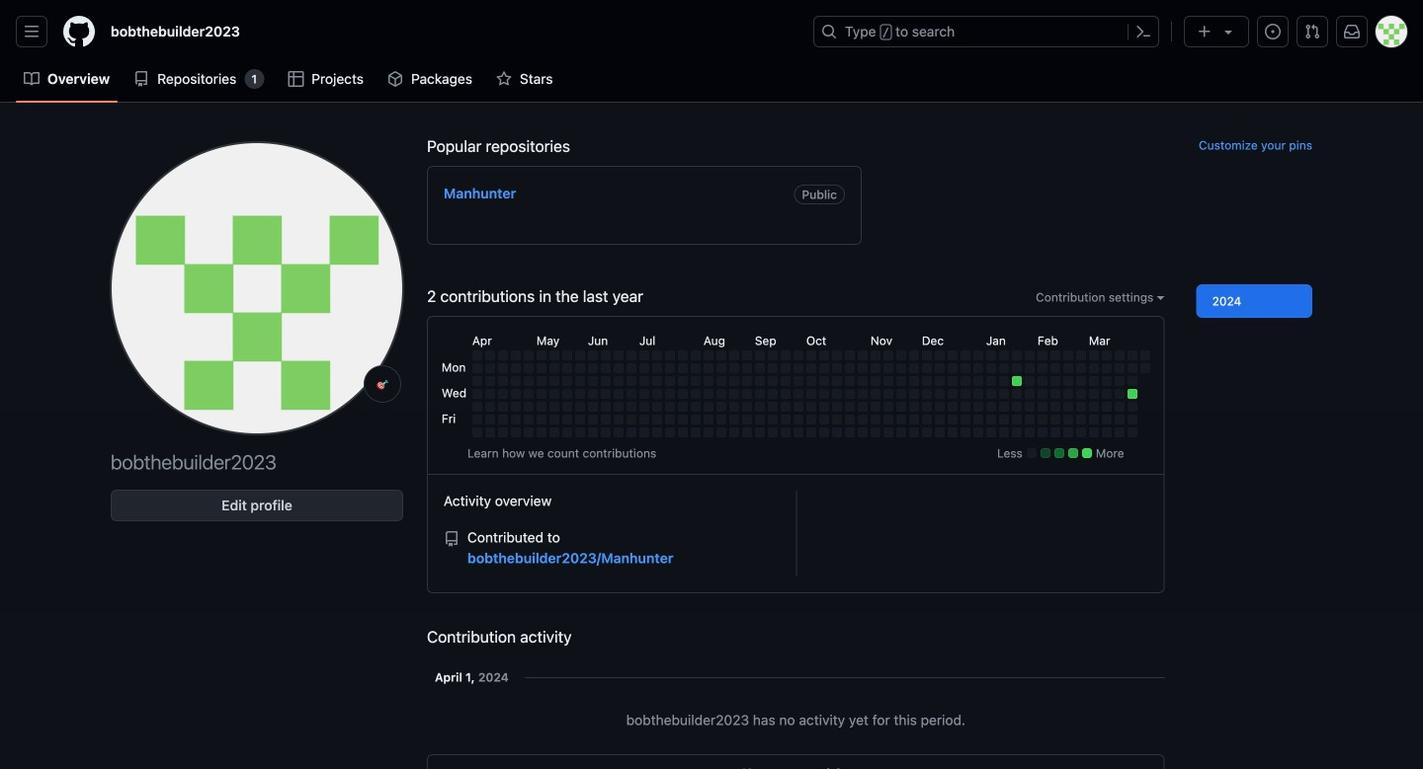 Task type: locate. For each thing, give the bounding box(es) containing it.
star image
[[496, 71, 512, 87]]

book image
[[24, 71, 40, 87]]

table image
[[288, 71, 304, 87]]

plus image
[[1197, 24, 1213, 40]]

package image
[[388, 71, 403, 87]]

grid
[[439, 329, 1153, 441]]

0 horizontal spatial repo image
[[134, 71, 149, 87]]

notifications image
[[1344, 24, 1360, 40]]

cell
[[472, 351, 482, 361], [485, 351, 495, 361], [498, 351, 508, 361], [511, 351, 521, 361], [524, 351, 534, 361], [537, 351, 546, 361], [549, 351, 559, 361], [562, 351, 572, 361], [575, 351, 585, 361], [588, 351, 598, 361], [601, 351, 611, 361], [614, 351, 624, 361], [626, 351, 636, 361], [639, 351, 649, 361], [652, 351, 662, 361], [665, 351, 675, 361], [678, 351, 688, 361], [691, 351, 701, 361], [704, 351, 713, 361], [716, 351, 726, 361], [729, 351, 739, 361], [742, 351, 752, 361], [755, 351, 765, 361], [768, 351, 778, 361], [781, 351, 791, 361], [794, 351, 803, 361], [806, 351, 816, 361], [819, 351, 829, 361], [832, 351, 842, 361], [845, 351, 855, 361], [858, 351, 868, 361], [871, 351, 881, 361], [883, 351, 893, 361], [896, 351, 906, 361], [909, 351, 919, 361], [922, 351, 932, 361], [935, 351, 945, 361], [948, 351, 958, 361], [961, 351, 970, 361], [973, 351, 983, 361], [986, 351, 996, 361], [999, 351, 1009, 361], [1012, 351, 1022, 361], [1025, 351, 1035, 361], [1038, 351, 1048, 361], [1051, 351, 1060, 361], [1063, 351, 1073, 361], [1076, 351, 1086, 361], [1089, 351, 1099, 361], [1102, 351, 1112, 361], [1115, 351, 1125, 361], [1128, 351, 1138, 361], [1140, 351, 1150, 361], [472, 364, 482, 373], [485, 364, 495, 373], [498, 364, 508, 373], [511, 364, 521, 373], [524, 364, 534, 373], [537, 364, 546, 373], [549, 364, 559, 373], [562, 364, 572, 373], [575, 364, 585, 373], [588, 364, 598, 373], [601, 364, 611, 373], [614, 364, 624, 373], [626, 364, 636, 373], [639, 364, 649, 373], [652, 364, 662, 373], [665, 364, 675, 373], [678, 364, 688, 373], [691, 364, 701, 373], [704, 364, 713, 373], [716, 364, 726, 373], [729, 364, 739, 373], [742, 364, 752, 373], [755, 364, 765, 373], [768, 364, 778, 373], [781, 364, 791, 373], [794, 364, 803, 373], [806, 364, 816, 373], [819, 364, 829, 373], [832, 364, 842, 373], [845, 364, 855, 373], [858, 364, 868, 373], [871, 364, 881, 373], [883, 364, 893, 373], [896, 364, 906, 373], [909, 364, 919, 373], [922, 364, 932, 373], [935, 364, 945, 373], [948, 364, 958, 373], [961, 364, 970, 373], [973, 364, 983, 373], [986, 364, 996, 373], [999, 364, 1009, 373], [1012, 364, 1022, 373], [1025, 364, 1035, 373], [1038, 364, 1048, 373], [1051, 364, 1060, 373], [1063, 364, 1073, 373], [1076, 364, 1086, 373], [1089, 364, 1099, 373], [1102, 364, 1112, 373], [1115, 364, 1125, 373], [1128, 364, 1138, 373], [1140, 364, 1150, 373], [472, 376, 482, 386], [485, 376, 495, 386], [498, 376, 508, 386], [511, 376, 521, 386], [524, 376, 534, 386], [537, 376, 546, 386], [549, 376, 559, 386], [562, 376, 572, 386], [575, 376, 585, 386], [588, 376, 598, 386], [601, 376, 611, 386], [614, 376, 624, 386], [626, 376, 636, 386], [639, 376, 649, 386], [652, 376, 662, 386], [665, 376, 675, 386], [678, 376, 688, 386], [691, 376, 701, 386], [704, 376, 713, 386], [716, 376, 726, 386], [729, 376, 739, 386], [742, 376, 752, 386], [755, 376, 765, 386], [768, 376, 778, 386], [781, 376, 791, 386], [794, 376, 803, 386], [806, 376, 816, 386], [819, 376, 829, 386], [832, 376, 842, 386], [845, 376, 855, 386], [858, 376, 868, 386], [871, 376, 881, 386], [883, 376, 893, 386], [896, 376, 906, 386], [909, 376, 919, 386], [922, 376, 932, 386], [935, 376, 945, 386], [948, 376, 958, 386], [961, 376, 970, 386], [973, 376, 983, 386], [986, 376, 996, 386], [999, 376, 1009, 386], [1012, 376, 1022, 386], [1025, 376, 1035, 386], [1038, 376, 1048, 386], [1051, 376, 1060, 386], [1063, 376, 1073, 386], [1076, 376, 1086, 386], [1089, 376, 1099, 386], [1102, 376, 1112, 386], [1115, 376, 1125, 386], [1128, 376, 1138, 386], [472, 389, 482, 399], [485, 389, 495, 399], [498, 389, 508, 399], [511, 389, 521, 399], [524, 389, 534, 399], [537, 389, 546, 399], [549, 389, 559, 399], [562, 389, 572, 399], [575, 389, 585, 399], [588, 389, 598, 399], [601, 389, 611, 399], [614, 389, 624, 399], [626, 389, 636, 399], [639, 389, 649, 399], [652, 389, 662, 399], [665, 389, 675, 399], [678, 389, 688, 399], [691, 389, 701, 399], [704, 389, 713, 399], [716, 389, 726, 399], [729, 389, 739, 399], [742, 389, 752, 399], [755, 389, 765, 399], [768, 389, 778, 399], [781, 389, 791, 399], [794, 389, 803, 399], [806, 389, 816, 399], [819, 389, 829, 399], [832, 389, 842, 399], [845, 389, 855, 399], [858, 389, 868, 399], [871, 389, 881, 399], [883, 389, 893, 399], [896, 389, 906, 399], [909, 389, 919, 399], [922, 389, 932, 399], [935, 389, 945, 399], [948, 389, 958, 399], [961, 389, 970, 399], [973, 389, 983, 399], [986, 389, 996, 399], [999, 389, 1009, 399], [1012, 389, 1022, 399], [1025, 389, 1035, 399], [1038, 389, 1048, 399], [1051, 389, 1060, 399], [1063, 389, 1073, 399], [1076, 389, 1086, 399], [1089, 389, 1099, 399], [1102, 389, 1112, 399], [1115, 389, 1125, 399], [1128, 389, 1138, 399], [472, 402, 482, 412], [485, 402, 495, 412], [498, 402, 508, 412], [511, 402, 521, 412], [524, 402, 534, 412], [549, 402, 559, 412], [562, 402, 572, 412], [575, 402, 585, 412], [588, 402, 598, 412], [601, 402, 611, 412], [614, 402, 624, 412], [626, 402, 636, 412], [639, 402, 649, 412], [652, 402, 662, 412], [665, 402, 675, 412], [678, 402, 688, 412], [691, 402, 701, 412], [704, 402, 713, 412], [716, 402, 726, 412], [729, 402, 739, 412], [755, 402, 765, 412], [768, 402, 778, 412], [781, 402, 791, 412], [794, 402, 803, 412], [806, 402, 816, 412], [819, 402, 829, 412], [832, 402, 842, 412], [845, 402, 855, 412], [858, 402, 868, 412], [871, 402, 881, 412], [883, 402, 893, 412], [896, 402, 906, 412], [909, 402, 919, 412], [922, 402, 932, 412], [935, 402, 945, 412], [961, 402, 970, 412], [973, 402, 983, 412], [986, 402, 996, 412], [999, 402, 1009, 412], [1012, 402, 1022, 412], [1025, 402, 1035, 412], [1038, 402, 1048, 412], [1051, 402, 1060, 412], [1063, 402, 1073, 412], [1076, 402, 1086, 412], [1089, 402, 1099, 412], [1102, 402, 1112, 412], [1115, 402, 1125, 412], [1128, 402, 1138, 412], [472, 415, 482, 425], [485, 415, 495, 425], [498, 415, 508, 425], [511, 415, 521, 425], [524, 415, 534, 425], [537, 415, 546, 425], [549, 415, 559, 425], [562, 415, 572, 425], [575, 415, 585, 425], [588, 415, 598, 425], [601, 415, 611, 425], [614, 415, 624, 425], [626, 415, 636, 425], [639, 415, 649, 425], [652, 415, 662, 425], [665, 415, 675, 425], [678, 415, 688, 425], [691, 415, 701, 425], [704, 415, 713, 425], [716, 415, 726, 425], [729, 415, 739, 425], [742, 415, 752, 425], [755, 415, 765, 425], [768, 415, 778, 425], [781, 415, 791, 425], [794, 415, 803, 425], [806, 415, 816, 425], [819, 415, 829, 425], [832, 415, 842, 425], [845, 415, 855, 425], [858, 415, 868, 425], [871, 415, 881, 425], [883, 415, 893, 425], [896, 415, 906, 425], [909, 415, 919, 425], [922, 415, 932, 425], [935, 415, 945, 425], [948, 415, 958, 425], [961, 415, 970, 425], [973, 415, 983, 425], [986, 415, 996, 425], [999, 415, 1009, 425], [1012, 415, 1022, 425], [1025, 415, 1035, 425], [1038, 415, 1048, 425], [1051, 415, 1060, 425], [1063, 415, 1073, 425], [1076, 415, 1086, 425], [1089, 415, 1099, 425], [1102, 415, 1112, 425], [1115, 415, 1125, 425], [1128, 415, 1138, 425], [472, 428, 482, 438], [485, 428, 495, 438], [498, 428, 508, 438], [511, 428, 521, 438], [524, 428, 534, 438], [537, 428, 546, 438], [549, 428, 559, 438], [562, 428, 572, 438], [575, 428, 585, 438], [588, 428, 598, 438], [601, 428, 611, 438], [614, 428, 624, 438], [626, 428, 636, 438], [639, 428, 649, 438], [652, 428, 662, 438], [665, 428, 675, 438], [678, 428, 688, 438], [691, 428, 701, 438], [704, 428, 713, 438], [716, 428, 726, 438], [729, 428, 739, 438], [742, 428, 752, 438], [755, 428, 765, 438], [768, 428, 778, 438], [781, 428, 791, 438], [794, 428, 803, 438], [806, 428, 816, 438], [819, 428, 829, 438], [832, 428, 842, 438], [845, 428, 855, 438], [858, 428, 868, 438], [871, 428, 881, 438], [883, 428, 893, 438], [896, 428, 906, 438], [909, 428, 919, 438], [922, 428, 932, 438], [935, 428, 945, 438], [948, 428, 958, 438], [961, 428, 970, 438], [973, 428, 983, 438], [986, 428, 996, 438], [999, 428, 1009, 438], [1012, 428, 1022, 438], [1025, 428, 1035, 438], [1038, 428, 1048, 438], [1051, 428, 1060, 438], [1063, 428, 1073, 438], [1076, 428, 1086, 438], [1089, 428, 1099, 438], [1102, 428, 1112, 438], [1115, 428, 1125, 438], [1128, 428, 1138, 438]]

1 horizontal spatial repo image
[[444, 532, 460, 547]]

triangle down image
[[1221, 24, 1237, 40]]

repo image
[[134, 71, 149, 87], [444, 532, 460, 547]]

change your avatar image
[[111, 142, 403, 435]]



Task type: vqa. For each thing, say whether or not it's contained in the screenshot.
Contributing Guidelines link
no



Task type: describe. For each thing, give the bounding box(es) containing it.
0 vertical spatial repo image
[[134, 71, 149, 87]]

homepage image
[[63, 16, 95, 47]]

1 vertical spatial repo image
[[444, 532, 460, 547]]

command palette image
[[1136, 24, 1152, 40]]

issue opened image
[[1265, 24, 1281, 40]]

git pull request image
[[1305, 24, 1321, 40]]



